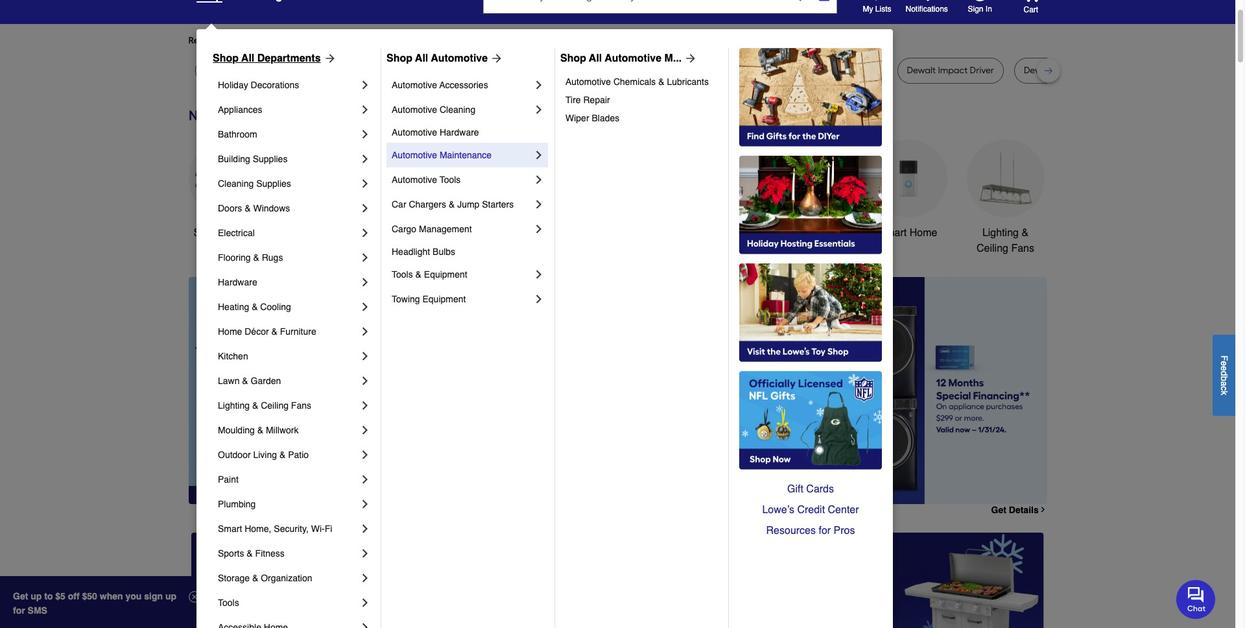 Task type: describe. For each thing, give the bounding box(es) containing it.
smart for smart home
[[880, 227, 907, 239]]

chevron right image for kitchen
[[359, 350, 372, 363]]

automotive cleaning link
[[392, 97, 533, 122]]

building supplies link
[[218, 147, 359, 171]]

chevron right image for smart home, security, wi-fi
[[359, 522, 372, 535]]

3 driver from the left
[[970, 65, 995, 76]]

get up to 2 free select tools or batteries when you buy 1 with select purchases. image
[[191, 533, 462, 628]]

tool
[[295, 65, 311, 76]]

scroll to item #5 image
[[794, 481, 825, 486]]

shop these last-minute gifts. $99 or less. quantities are limited and won't last. image
[[188, 277, 398, 504]]

storage & organization link
[[218, 566, 359, 590]]

supplies for building supplies
[[253, 154, 288, 164]]

flooring & rugs link
[[218, 245, 359, 270]]

sign in button
[[968, 0, 993, 14]]

chargers
[[409, 199, 446, 210]]

outdoor tools & equipment
[[677, 227, 751, 254]]

& inside lighting & ceiling fans
[[1022, 227, 1029, 239]]

decorations for christmas
[[492, 243, 547, 254]]

dewalt drill bit
[[341, 65, 400, 76]]

dewalt for dewalt drill bit set
[[1024, 65, 1053, 76]]

dewalt impact driver
[[907, 65, 995, 76]]

towing equipment
[[392, 294, 466, 304]]

0 vertical spatial cleaning
[[440, 104, 476, 115]]

f e e d b a c k
[[1220, 355, 1230, 395]]

smart home
[[880, 227, 938, 239]]

shop all deals link
[[188, 139, 266, 241]]

dewalt for dewalt impact driver
[[907, 65, 936, 76]]

automotive hardware
[[392, 127, 479, 138]]

camera image
[[818, 0, 831, 3]]

my lists link
[[863, 0, 892, 14]]

chevron right image for flooring & rugs
[[359, 251, 372, 264]]

1 horizontal spatial bathroom link
[[772, 139, 850, 241]]

chevron right image for building supplies
[[359, 152, 372, 165]]

automotive tools link
[[392, 167, 533, 192]]

bit set
[[689, 65, 715, 76]]

all for shop all automotive
[[415, 53, 428, 64]]

home décor & furniture link
[[218, 319, 359, 344]]

cleaning supplies
[[218, 178, 291, 189]]

get for get details
[[992, 505, 1007, 515]]

0 horizontal spatial tools link
[[218, 590, 359, 615]]

patio
[[288, 450, 309, 460]]

0 vertical spatial lighting & ceiling fans
[[977, 227, 1035, 254]]

smart home link
[[870, 139, 948, 241]]

for inside heading
[[293, 35, 305, 46]]

automotive accessories
[[392, 80, 488, 90]]

rugs
[[262, 252, 283, 263]]

organization
[[261, 573, 312, 583]]

accessories
[[440, 80, 488, 90]]

$5
[[55, 591, 65, 601]]

paint
[[218, 474, 239, 485]]

chevron right image for automotive maintenance
[[533, 149, 546, 162]]

bit for impact driver bit
[[575, 65, 586, 76]]

windows
[[253, 203, 290, 213]]

automotive for automotive cleaning
[[392, 104, 437, 115]]

chevron right image for hardware
[[359, 276, 372, 289]]

details
[[1009, 505, 1039, 515]]

dewalt tool
[[263, 65, 311, 76]]

shop all automotive m...
[[561, 53, 682, 64]]

arrow right image for shop all departments
[[321, 52, 336, 65]]

all for shop all automotive m...
[[589, 53, 602, 64]]

christmas decorations
[[492, 227, 547, 254]]

impact for impact driver bit
[[517, 65, 547, 76]]

bit for dewalt drill bit set
[[1073, 65, 1084, 76]]

automotive cleaning
[[392, 104, 476, 115]]

building supplies
[[218, 154, 288, 164]]

dewalt for dewalt tool
[[263, 65, 292, 76]]

credit
[[798, 504, 825, 516]]

sign in
[[968, 5, 993, 14]]

hardware inside automotive hardware link
[[440, 127, 479, 138]]

repair
[[584, 95, 610, 105]]

building
[[218, 154, 250, 164]]

get details link
[[992, 505, 1048, 515]]

shop
[[194, 227, 218, 239]]

towing equipment link
[[392, 287, 533, 311]]

automotive maintenance
[[392, 150, 492, 160]]

b
[[1220, 376, 1230, 381]]

heating & cooling
[[218, 302, 291, 312]]

shop for shop all automotive
[[387, 53, 413, 64]]

all for shop all deals
[[220, 227, 232, 239]]

notifications
[[906, 4, 949, 13]]

recommended searches for you
[[188, 35, 322, 46]]

flooring & rugs
[[218, 252, 283, 263]]

car chargers & jump starters
[[392, 199, 514, 210]]

chevron right image for electrical
[[359, 226, 372, 239]]

shop all automotive
[[387, 53, 488, 64]]

automotive down recommended searches for you heading
[[605, 53, 662, 64]]

heating
[[218, 302, 249, 312]]

new deals every day during 25 days of deals image
[[188, 104, 1048, 126]]

chevron right image for tools
[[359, 596, 372, 609]]

0 vertical spatial tools link
[[383, 139, 461, 241]]

cart button
[[1006, 0, 1040, 15]]

automotive maintenance link
[[392, 143, 533, 167]]

doors & windows link
[[218, 196, 359, 221]]

drill for dewalt drill bit
[[372, 65, 388, 76]]

chevron right image for car chargers & jump starters
[[533, 198, 546, 211]]

driver for impact driver
[[853, 65, 878, 76]]

gift
[[788, 483, 804, 495]]

chevron right image for automotive tools
[[533, 173, 546, 186]]

arrow right image for shop all automotive m...
[[682, 52, 698, 65]]

tools & equipment link
[[392, 262, 533, 287]]

chevron right image for cleaning supplies
[[359, 177, 372, 190]]

lowe's home improvement lists image
[[868, 0, 884, 1]]

lawn & garden link
[[218, 369, 359, 393]]

wiper
[[566, 113, 590, 123]]

supplies for cleaning supplies
[[256, 178, 291, 189]]

arrow right image
[[1024, 391, 1037, 404]]

chevron right image for cargo management
[[533, 223, 546, 236]]

pros
[[834, 525, 855, 537]]

automotive accessories link
[[392, 73, 533, 97]]

0 horizontal spatial home
[[218, 326, 242, 337]]

1 e from the top
[[1220, 361, 1230, 366]]

cargo management link
[[392, 217, 533, 241]]

lists
[[876, 5, 892, 14]]

impact driver
[[821, 65, 878, 76]]

c
[[1220, 386, 1230, 391]]

2 vertical spatial equipment
[[423, 294, 466, 304]]

outdoor living & patio link
[[218, 443, 359, 467]]

for inside the get up to $5 off $50 when you sign up for sms
[[13, 605, 25, 616]]

chevron right image for bathroom
[[359, 128, 372, 141]]

f
[[1220, 355, 1230, 361]]

wiper blades
[[566, 113, 620, 123]]

1 vertical spatial lighting & ceiling fans link
[[218, 393, 359, 418]]

tools & equipment
[[392, 269, 468, 280]]

lawn & garden
[[218, 376, 281, 386]]

up to 30 percent off select major appliances. plus, save up to an extra $750 on major appliances. image
[[419, 277, 1048, 504]]

sms
[[28, 605, 47, 616]]

f e e d b a c k button
[[1213, 335, 1236, 416]]

0 vertical spatial bathroom
[[218, 129, 257, 140]]

scroll to item #4 image
[[763, 481, 794, 486]]

garden
[[251, 376, 281, 386]]

chevron right image for sports & fitness
[[359, 547, 372, 560]]

doors
[[218, 203, 242, 213]]

moulding & millwork
[[218, 425, 299, 435]]

doors & windows
[[218, 203, 290, 213]]

automotive for automotive hardware
[[392, 127, 437, 138]]

chevron right image for towing equipment
[[533, 293, 546, 306]]

lubricants
[[667, 77, 709, 87]]

Search Query text field
[[484, 0, 779, 13]]

lowe's credit center
[[763, 504, 859, 516]]

0 horizontal spatial lighting & ceiling fans
[[218, 400, 311, 411]]

furniture
[[280, 326, 316, 337]]

automotive chemicals & lubricants
[[566, 77, 709, 87]]

management
[[419, 224, 472, 234]]

chevron right image inside "get details" link
[[1039, 506, 1048, 514]]

0 horizontal spatial bathroom link
[[218, 122, 359, 147]]

chevron right image for storage & organization
[[359, 572, 372, 585]]

1 set from the left
[[702, 65, 715, 76]]

0 vertical spatial lighting & ceiling fans link
[[967, 139, 1045, 256]]

1 vertical spatial bathroom
[[789, 227, 834, 239]]

outdoor living & patio
[[218, 450, 309, 460]]

d
[[1220, 371, 1230, 376]]

recommended searches for you heading
[[188, 34, 1048, 47]]



Task type: locate. For each thing, give the bounding box(es) containing it.
arrow right image inside shop all automotive m... link
[[682, 52, 698, 65]]

0 horizontal spatial set
[[702, 65, 715, 76]]

hardware down 'flooring'
[[218, 277, 257, 287]]

outdoor inside outdoor tools & equipment
[[677, 227, 714, 239]]

0 horizontal spatial up
[[31, 591, 42, 601]]

headlight bulbs
[[392, 247, 456, 257]]

1 horizontal spatial get
[[992, 505, 1007, 515]]

0 horizontal spatial lighting & ceiling fans link
[[218, 393, 359, 418]]

e up the d
[[1220, 361, 1230, 366]]

holiday decorations link
[[218, 73, 359, 97]]

chevron right image for holiday decorations
[[359, 79, 372, 91]]

cargo management
[[392, 224, 472, 234]]

e
[[1220, 361, 1230, 366], [1220, 366, 1230, 371]]

chevron right image for doors & windows
[[359, 202, 372, 215]]

get left details
[[992, 505, 1007, 515]]

2 horizontal spatial arrow right image
[[682, 52, 698, 65]]

1 horizontal spatial fans
[[1012, 243, 1035, 254]]

drill
[[372, 65, 388, 76], [776, 65, 792, 76], [1056, 65, 1071, 76]]

1 horizontal spatial lighting & ceiling fans link
[[967, 139, 1045, 256]]

recommended
[[188, 35, 251, 46]]

to
[[44, 591, 53, 601]]

tire repair link
[[566, 91, 720, 109]]

equipment inside "link"
[[424, 269, 468, 280]]

decorations down dewalt tool at the top of the page
[[251, 80, 299, 90]]

1 horizontal spatial shop
[[387, 53, 413, 64]]

automotive up automotive hardware
[[392, 104, 437, 115]]

equipment inside outdoor tools & equipment
[[689, 243, 739, 254]]

5 dewalt from the left
[[907, 65, 936, 76]]

automotive up automotive cleaning
[[392, 80, 437, 90]]

1 horizontal spatial impact
[[821, 65, 851, 76]]

dewalt
[[205, 65, 234, 76], [263, 65, 292, 76], [341, 65, 370, 76], [745, 65, 774, 76], [907, 65, 936, 76], [1024, 65, 1053, 76]]

0 vertical spatial outdoor
[[677, 227, 714, 239]]

drill for dewalt drill
[[776, 65, 792, 76]]

lowe's home improvement cart image
[[1024, 0, 1040, 2]]

2 dewalt from the left
[[263, 65, 292, 76]]

0 horizontal spatial drill
[[372, 65, 388, 76]]

all for shop all departments
[[241, 53, 255, 64]]

sports & fitness
[[218, 548, 285, 559]]

wiper blades link
[[566, 109, 720, 127]]

outdoor for outdoor living & patio
[[218, 450, 251, 460]]

1 vertical spatial get
[[13, 591, 28, 601]]

arrow right image
[[321, 52, 336, 65], [488, 52, 504, 65], [682, 52, 698, 65]]

2 set from the left
[[1086, 65, 1099, 76]]

0 vertical spatial supplies
[[253, 154, 288, 164]]

chevron right image
[[533, 173, 546, 186], [359, 177, 372, 190], [359, 202, 372, 215], [359, 226, 372, 239], [359, 251, 372, 264], [359, 276, 372, 289], [533, 293, 546, 306], [359, 325, 372, 338], [359, 350, 372, 363], [359, 399, 372, 412], [359, 424, 372, 437], [1039, 506, 1048, 514], [359, 547, 372, 560], [359, 572, 372, 585], [359, 596, 372, 609]]

appliances
[[218, 104, 262, 115]]

1 up from the left
[[31, 591, 42, 601]]

2 shop from the left
[[387, 53, 413, 64]]

bit for dewalt drill bit
[[390, 65, 400, 76]]

2 vertical spatial for
[[13, 605, 25, 616]]

1 drill from the left
[[372, 65, 388, 76]]

automotive up automotive accessories link on the left top of page
[[431, 53, 488, 64]]

get inside the get up to $5 off $50 when you sign up for sms
[[13, 591, 28, 601]]

kitchen
[[218, 351, 248, 361]]

sign
[[968, 5, 984, 14]]

1 driver from the left
[[549, 65, 573, 76]]

1 bit from the left
[[390, 65, 400, 76]]

arrow right image up accessories
[[488, 52, 504, 65]]

0 vertical spatial ceiling
[[977, 243, 1009, 254]]

hardware inside hardware link
[[218, 277, 257, 287]]

supplies inside 'link'
[[256, 178, 291, 189]]

equipment
[[689, 243, 739, 254], [424, 269, 468, 280], [423, 294, 466, 304]]

arrow right image inside shop all automotive link
[[488, 52, 504, 65]]

chevron right image for tools & equipment
[[533, 268, 546, 281]]

3 bit from the left
[[689, 65, 700, 76]]

chemicals
[[614, 77, 656, 87]]

chevron right image
[[359, 79, 372, 91], [533, 79, 546, 91], [359, 103, 372, 116], [533, 103, 546, 116], [359, 128, 372, 141], [533, 149, 546, 162], [359, 152, 372, 165], [533, 198, 546, 211], [533, 223, 546, 236], [533, 268, 546, 281], [359, 300, 372, 313], [359, 374, 372, 387], [359, 448, 372, 461], [359, 473, 372, 486], [359, 498, 372, 511], [359, 522, 372, 535], [359, 621, 372, 628]]

3 arrow right image from the left
[[682, 52, 698, 65]]

chevron right image for lawn & garden
[[359, 374, 372, 387]]

1 vertical spatial for
[[819, 525, 831, 537]]

cleaning inside 'link'
[[218, 178, 254, 189]]

visit the lowe's toy shop. image
[[740, 263, 882, 362]]

cleaning down automotive accessories link on the left top of page
[[440, 104, 476, 115]]

all right shop
[[220, 227, 232, 239]]

wi-
[[311, 524, 325, 534]]

1 horizontal spatial smart
[[880, 227, 907, 239]]

up left to
[[31, 591, 42, 601]]

1 horizontal spatial home
[[910, 227, 938, 239]]

3 impact from the left
[[939, 65, 968, 76]]

lawn
[[218, 376, 240, 386]]

automotive for automotive accessories
[[392, 80, 437, 90]]

0 vertical spatial smart
[[880, 227, 907, 239]]

1 vertical spatial ceiling
[[261, 400, 289, 411]]

0 vertical spatial hardware
[[440, 127, 479, 138]]

0 horizontal spatial smart
[[218, 524, 242, 534]]

1 vertical spatial home
[[218, 326, 242, 337]]

shop down recommended on the top of the page
[[213, 53, 239, 64]]

1 horizontal spatial arrow right image
[[488, 52, 504, 65]]

1 horizontal spatial tools link
[[383, 139, 461, 241]]

scroll to item #2 image
[[701, 481, 732, 486]]

2 impact from the left
[[821, 65, 851, 76]]

storage
[[218, 573, 250, 583]]

headlight bulbs link
[[392, 241, 546, 262]]

lowe's credit center link
[[740, 500, 882, 520]]

2 horizontal spatial impact
[[939, 65, 968, 76]]

automotive for automotive tools
[[392, 175, 437, 185]]

up right 'sign'
[[165, 591, 177, 601]]

1 horizontal spatial drill
[[776, 65, 792, 76]]

0 horizontal spatial get
[[13, 591, 28, 601]]

1 horizontal spatial driver
[[853, 65, 878, 76]]

chat invite button image
[[1177, 579, 1217, 619]]

dewalt down notifications
[[907, 65, 936, 76]]

cargo
[[392, 224, 417, 234]]

get up sms
[[13, 591, 28, 601]]

arrow right image inside "shop all departments" link
[[321, 52, 336, 65]]

dewalt for dewalt drill bit
[[341, 65, 370, 76]]

arrow right image for shop all automotive
[[488, 52, 504, 65]]

plumbing
[[218, 499, 256, 509]]

lowe's
[[763, 504, 795, 516]]

maintenance
[[440, 150, 492, 160]]

chevron right image for outdoor living & patio
[[359, 448, 372, 461]]

0 vertical spatial home
[[910, 227, 938, 239]]

shop all deals
[[194, 227, 261, 239]]

cleaning supplies link
[[218, 171, 359, 196]]

$50
[[82, 591, 97, 601]]

1 horizontal spatial decorations
[[492, 243, 547, 254]]

you
[[307, 35, 322, 46]]

for left you
[[293, 35, 305, 46]]

bathroom
[[218, 129, 257, 140], [789, 227, 834, 239]]

resources for pros
[[767, 525, 855, 537]]

2 horizontal spatial driver
[[970, 65, 995, 76]]

christmas decorations link
[[480, 139, 558, 256]]

1 dewalt from the left
[[205, 65, 234, 76]]

outdoor for outdoor tools & equipment
[[677, 227, 714, 239]]

all down recommended searches for you heading
[[589, 53, 602, 64]]

searches
[[253, 35, 291, 46]]

0 horizontal spatial shop
[[213, 53, 239, 64]]

0 horizontal spatial bathroom
[[218, 129, 257, 140]]

moulding
[[218, 425, 255, 435]]

lowe's home improvement account image
[[972, 0, 988, 1]]

tools inside "link"
[[392, 269, 413, 280]]

shop for shop all departments
[[213, 53, 239, 64]]

cleaning down building
[[218, 178, 254, 189]]

decorations
[[251, 80, 299, 90], [492, 243, 547, 254]]

chevron right image for appliances
[[359, 103, 372, 116]]

chevron right image for heating & cooling
[[359, 300, 372, 313]]

1 vertical spatial cleaning
[[218, 178, 254, 189]]

automotive up the "tire repair"
[[566, 77, 611, 87]]

& inside outdoor tools & equipment
[[744, 227, 751, 239]]

dewalt up holiday
[[205, 65, 234, 76]]

1 impact from the left
[[517, 65, 547, 76]]

up to 35 percent off select small appliances. image
[[483, 533, 753, 628]]

car chargers & jump starters link
[[392, 192, 533, 217]]

driver down the sign in
[[970, 65, 995, 76]]

lighting & ceiling fans link
[[967, 139, 1045, 256], [218, 393, 359, 418]]

décor
[[245, 326, 269, 337]]

decorations down the christmas
[[492, 243, 547, 254]]

automotive for automotive chemicals & lubricants
[[566, 77, 611, 87]]

chevron right image for automotive cleaning
[[533, 103, 546, 116]]

tools inside outdoor tools & equipment
[[717, 227, 741, 239]]

0 vertical spatial decorations
[[251, 80, 299, 90]]

0 horizontal spatial cleaning
[[218, 178, 254, 189]]

1 vertical spatial lighting
[[218, 400, 250, 411]]

outdoor
[[677, 227, 714, 239], [218, 450, 251, 460]]

gift cards
[[788, 483, 834, 495]]

cooling
[[260, 302, 291, 312]]

hardware up "automotive maintenance" link
[[440, 127, 479, 138]]

arrow right image up lubricants
[[682, 52, 698, 65]]

impact driver bit
[[517, 65, 586, 76]]

2 up from the left
[[165, 591, 177, 601]]

0 horizontal spatial fans
[[291, 400, 311, 411]]

1 horizontal spatial cleaning
[[440, 104, 476, 115]]

shop up dewalt drill bit
[[387, 53, 413, 64]]

christmas
[[496, 227, 543, 239]]

1 horizontal spatial outdoor
[[677, 227, 714, 239]]

millwork
[[266, 425, 299, 435]]

driver up tire
[[549, 65, 573, 76]]

shop for shop all automotive m...
[[561, 53, 587, 64]]

fitness
[[255, 548, 285, 559]]

0 vertical spatial for
[[293, 35, 305, 46]]

automotive hardware link
[[392, 122, 546, 143]]

k
[[1220, 390, 1230, 395]]

1 horizontal spatial lighting & ceiling fans
[[977, 227, 1035, 254]]

4 bit from the left
[[1073, 65, 1084, 76]]

tools
[[440, 175, 461, 185], [410, 227, 434, 239], [717, 227, 741, 239], [392, 269, 413, 280], [218, 598, 239, 608]]

storage & organization
[[218, 573, 312, 583]]

all down recommended searches for you
[[241, 53, 255, 64]]

1 horizontal spatial up
[[165, 591, 177, 601]]

holiday
[[218, 80, 248, 90]]

driver down my
[[853, 65, 878, 76]]

1 vertical spatial tools link
[[218, 590, 359, 615]]

0 vertical spatial get
[[992, 505, 1007, 515]]

1 vertical spatial equipment
[[424, 269, 468, 280]]

officially licensed n f l gifts. shop now. image
[[740, 371, 882, 470]]

shop up impact driver bit
[[561, 53, 587, 64]]

1 horizontal spatial hardware
[[440, 127, 479, 138]]

0 horizontal spatial ceiling
[[261, 400, 289, 411]]

None search field
[[483, 0, 838, 26]]

get for get up to $5 off $50 when you sign up for sms
[[13, 591, 28, 601]]

car
[[392, 199, 407, 210]]

0 horizontal spatial hardware
[[218, 277, 257, 287]]

supplies up the windows
[[256, 178, 291, 189]]

shop all departments link
[[213, 51, 336, 66]]

home
[[910, 227, 938, 239], [218, 326, 242, 337]]

in
[[986, 5, 993, 14]]

home décor & furniture
[[218, 326, 316, 337]]

for left sms
[[13, 605, 25, 616]]

0 vertical spatial equipment
[[689, 243, 739, 254]]

1 vertical spatial fans
[[291, 400, 311, 411]]

0 horizontal spatial decorations
[[251, 80, 299, 90]]

3 shop from the left
[[561, 53, 587, 64]]

1 vertical spatial lighting & ceiling fans
[[218, 400, 311, 411]]

all
[[241, 53, 255, 64], [415, 53, 428, 64], [589, 53, 602, 64], [220, 227, 232, 239]]

chevron right image for paint
[[359, 473, 372, 486]]

dewalt right tool
[[341, 65, 370, 76]]

0 horizontal spatial for
[[13, 605, 25, 616]]

dewalt down shop all departments
[[263, 65, 292, 76]]

fans inside lighting & ceiling fans
[[1012, 243, 1035, 254]]

automotive up the automotive tools at left top
[[392, 150, 437, 160]]

impact for impact driver
[[821, 65, 851, 76]]

dewalt for dewalt
[[205, 65, 234, 76]]

driver
[[549, 65, 573, 76], [853, 65, 878, 76], [970, 65, 995, 76]]

drill for dewalt drill bit set
[[1056, 65, 1071, 76]]

outdoor tools & equipment link
[[675, 139, 753, 256]]

automotive down automotive cleaning
[[392, 127, 437, 138]]

1 horizontal spatial for
[[293, 35, 305, 46]]

dewalt for dewalt drill
[[745, 65, 774, 76]]

0 horizontal spatial driver
[[549, 65, 573, 76]]

resources for pros link
[[740, 520, 882, 541]]

chevron right image for plumbing
[[359, 498, 372, 511]]

2 horizontal spatial for
[[819, 525, 831, 537]]

0 horizontal spatial outdoor
[[218, 450, 251, 460]]

all up the automotive accessories
[[415, 53, 428, 64]]

0 horizontal spatial lighting
[[218, 400, 250, 411]]

6 dewalt from the left
[[1024, 65, 1053, 76]]

0 horizontal spatial impact
[[517, 65, 547, 76]]

2 horizontal spatial drill
[[1056, 65, 1071, 76]]

4 dewalt from the left
[[745, 65, 774, 76]]

find gifts for the diyer. image
[[740, 48, 882, 147]]

automotive up chargers
[[392, 175, 437, 185]]

chevron right image for home décor & furniture
[[359, 325, 372, 338]]

1 vertical spatial smart
[[218, 524, 242, 534]]

1 vertical spatial hardware
[[218, 277, 257, 287]]

&
[[659, 77, 665, 87], [449, 199, 455, 210], [245, 203, 251, 213], [744, 227, 751, 239], [1022, 227, 1029, 239], [253, 252, 259, 263], [416, 269, 422, 280], [252, 302, 258, 312], [272, 326, 278, 337], [242, 376, 248, 386], [252, 400, 258, 411], [257, 425, 263, 435], [280, 450, 286, 460], [247, 548, 253, 559], [252, 573, 258, 583]]

starters
[[482, 199, 514, 210]]

2 drill from the left
[[776, 65, 792, 76]]

1 horizontal spatial bathroom
[[789, 227, 834, 239]]

ceiling inside lighting & ceiling fans
[[977, 243, 1009, 254]]

chevron right image for automotive accessories
[[533, 79, 546, 91]]

0 vertical spatial fans
[[1012, 243, 1035, 254]]

e up b
[[1220, 366, 1230, 371]]

1 vertical spatial outdoor
[[218, 450, 251, 460]]

sign
[[144, 591, 163, 601]]

automotive for automotive maintenance
[[392, 150, 437, 160]]

chevron right image for lighting & ceiling fans
[[359, 399, 372, 412]]

2 e from the top
[[1220, 366, 1230, 371]]

1 vertical spatial decorations
[[492, 243, 547, 254]]

3 dewalt from the left
[[341, 65, 370, 76]]

driver for impact driver bit
[[549, 65, 573, 76]]

gift cards link
[[740, 479, 882, 500]]

arrow right image down you
[[321, 52, 336, 65]]

2 driver from the left
[[853, 65, 878, 76]]

departments
[[257, 53, 321, 64]]

1 horizontal spatial ceiling
[[977, 243, 1009, 254]]

up to 30 percent off select grills and accessories. image
[[774, 533, 1045, 628]]

smart for smart home, security, wi-fi
[[218, 524, 242, 534]]

3 drill from the left
[[1056, 65, 1071, 76]]

2 arrow right image from the left
[[488, 52, 504, 65]]

1 horizontal spatial lighting
[[983, 227, 1019, 239]]

0 horizontal spatial arrow right image
[[321, 52, 336, 65]]

holiday hosting essentials. image
[[740, 156, 882, 254]]

dewalt down the cart
[[1024, 65, 1053, 76]]

chevron right image for moulding & millwork
[[359, 424, 372, 437]]

flooring
[[218, 252, 251, 263]]

dewalt right bit set
[[745, 65, 774, 76]]

1 shop from the left
[[213, 53, 239, 64]]

2 horizontal spatial shop
[[561, 53, 587, 64]]

1 arrow right image from the left
[[321, 52, 336, 65]]

1 vertical spatial supplies
[[256, 178, 291, 189]]

living
[[253, 450, 277, 460]]

blades
[[592, 113, 620, 123]]

sports & fitness link
[[218, 541, 359, 566]]

1 horizontal spatial set
[[1086, 65, 1099, 76]]

dewalt drill
[[745, 65, 792, 76]]

get up to $5 off $50 when you sign up for sms
[[13, 591, 177, 616]]

holiday decorations
[[218, 80, 299, 90]]

decorations for holiday
[[251, 80, 299, 90]]

2 bit from the left
[[575, 65, 586, 76]]

shop
[[213, 53, 239, 64], [387, 53, 413, 64], [561, 53, 587, 64]]

supplies up the cleaning supplies
[[253, 154, 288, 164]]

supplies
[[253, 154, 288, 164], [256, 178, 291, 189]]

for left pros in the bottom right of the page
[[819, 525, 831, 537]]

automotive tools
[[392, 175, 461, 185]]

0 vertical spatial lighting
[[983, 227, 1019, 239]]



Task type: vqa. For each thing, say whether or not it's contained in the screenshot.
bottom the for
yes



